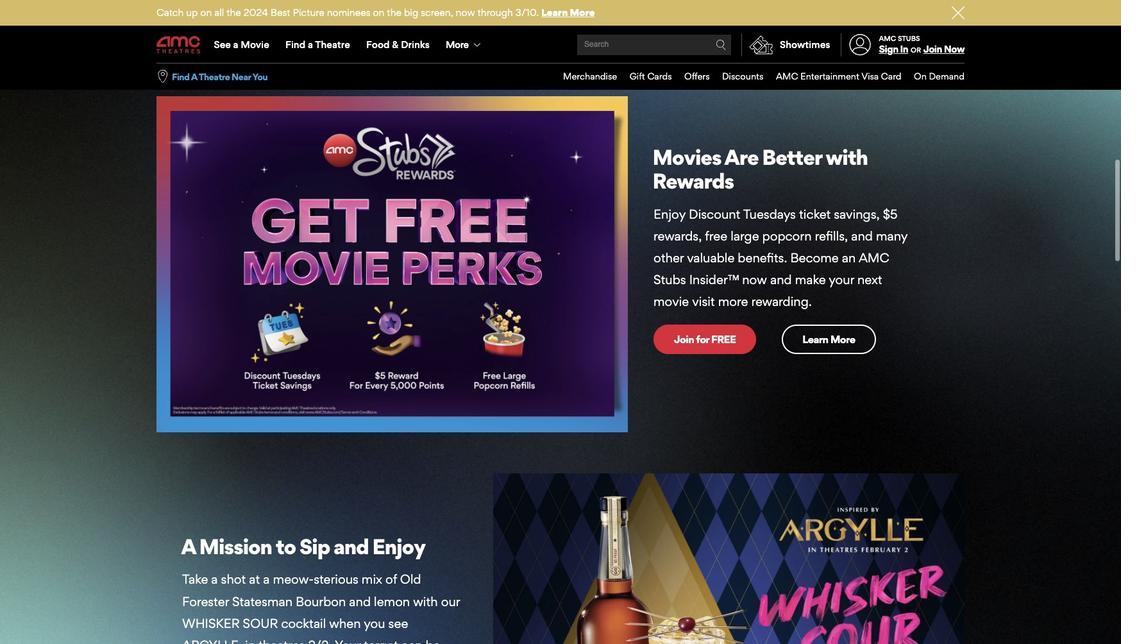 Task type: locate. For each thing, give the bounding box(es) containing it.
2 on from the left
[[373, 6, 385, 19]]

learn more link
[[541, 6, 595, 19], [782, 324, 876, 354]]

0 vertical spatial theatre
[[315, 38, 350, 51]]

0 vertical spatial join
[[924, 43, 942, 55]]

menu down showtimes image
[[551, 64, 965, 90]]

movies inside movies are better with rewards
[[653, 144, 721, 170]]

learn
[[541, 6, 568, 19], [803, 333, 828, 345]]

rewards
[[653, 168, 734, 194]]

better
[[762, 144, 822, 170]]

stubs
[[898, 34, 920, 43], [654, 272, 686, 288]]

0 horizontal spatial join
[[674, 333, 694, 345]]

find down picture
[[285, 38, 305, 51]]

the left big
[[387, 6, 402, 19]]

on left all in the top of the page
[[200, 6, 212, 19]]

0 horizontal spatial now
[[456, 6, 475, 19]]

movies
[[590, 4, 617, 14], [653, 144, 721, 170]]

your
[[335, 638, 361, 644]]

visit
[[692, 294, 715, 309]]

0 horizontal spatial learn more link
[[541, 6, 595, 19]]

many
[[876, 228, 908, 244]]

0 vertical spatial now
[[456, 6, 475, 19]]

learn more link down rewarding.
[[782, 324, 876, 354]]

join left "for" at the right of page
[[674, 333, 694, 345]]

0 vertical spatial movies
[[590, 4, 617, 14]]

1 horizontal spatial learn
[[803, 333, 828, 345]]

drinks
[[401, 38, 430, 51]]

food
[[366, 38, 390, 51]]

1 horizontal spatial stubs
[[898, 34, 920, 43]]

argylle,
[[182, 638, 242, 644]]

1 horizontal spatial find
[[285, 38, 305, 51]]

see
[[388, 616, 408, 631]]

with inside take a shot at a meow-sterious mix of old forester statesman bourbon and lemon with our whisker sour cocktail when you see argylle, in theatres 2/2. your target can
[[413, 594, 438, 609]]

become
[[791, 250, 839, 266]]

old
[[400, 572, 421, 587]]

on
[[200, 6, 212, 19], [373, 6, 385, 19]]

amc inside amc stubs sign in or join now
[[879, 34, 896, 43]]

sip
[[299, 534, 330, 559]]

1 vertical spatial learn more link
[[782, 324, 876, 354]]

1 vertical spatial join
[[674, 333, 694, 345]]

a right at
[[263, 572, 270, 587]]

movies are better with rewards
[[653, 144, 868, 194]]

mix
[[362, 572, 382, 587]]

0 horizontal spatial find
[[172, 71, 190, 82]]

0 horizontal spatial on
[[200, 6, 212, 19]]

or
[[911, 46, 921, 55]]

enjoy inside enjoy discount tuesdays ticket savings, $5 rewards, free large popcorn refills, and many other valuable benefits. become an amc stubs insider™ now and make your next movie visit more rewarding.
[[654, 206, 686, 222]]

make
[[795, 272, 826, 288]]

0 horizontal spatial movies
[[590, 4, 617, 14]]

amc up next
[[859, 250, 889, 266]]

menu
[[157, 27, 965, 63], [551, 64, 965, 90]]

amc
[[530, 4, 550, 14], [879, 34, 896, 43], [776, 71, 798, 82], [859, 250, 889, 266]]

find
[[285, 38, 305, 51], [172, 71, 190, 82]]

movie
[[241, 38, 269, 51]]

0 vertical spatial find
[[285, 38, 305, 51]]

scan to download image
[[396, 0, 476, 55]]

card
[[881, 71, 902, 82]]

amc up sign
[[879, 34, 896, 43]]

1 vertical spatial movies
[[653, 144, 721, 170]]

1 horizontal spatial join
[[924, 43, 942, 55]]

in
[[245, 638, 255, 644]]

0 vertical spatial stubs
[[898, 34, 920, 43]]

now right screen, on the left of page
[[456, 6, 475, 19]]

0 horizontal spatial the
[[227, 6, 241, 19]]

amc stubs sign in or join now
[[879, 34, 965, 55]]

amc logo image
[[157, 36, 201, 54], [157, 36, 201, 54]]

1 vertical spatial &
[[392, 38, 399, 51]]

learn down rewarding.
[[803, 333, 828, 345]]

1 horizontal spatial movies
[[653, 144, 721, 170]]

with right better at the top right
[[826, 144, 868, 170]]

a
[[191, 71, 197, 82], [181, 534, 195, 559]]

on demand link
[[902, 64, 965, 90]]

0 vertical spatial with
[[826, 144, 868, 170]]

more
[[718, 294, 748, 309]]

0 horizontal spatial theatre
[[199, 71, 230, 82]]

amc down "showtimes" link
[[776, 71, 798, 82]]

1 vertical spatial stubs
[[654, 272, 686, 288]]

learn more link right 3/10.
[[541, 6, 595, 19]]

& up search the amc website text box
[[620, 4, 625, 14]]

1 horizontal spatial the
[[387, 6, 402, 19]]

find a theatre
[[285, 38, 350, 51]]

1 horizontal spatial learn more link
[[782, 324, 876, 354]]

with left our
[[413, 594, 438, 609]]

1 horizontal spatial on
[[373, 6, 385, 19]]

tuesdays
[[743, 206, 796, 222]]

0 vertical spatial enjoy
[[654, 206, 686, 222]]

a right see
[[233, 38, 238, 51]]

shot
[[221, 572, 246, 587]]

theatre left near
[[199, 71, 230, 82]]

menu down theatres:
[[157, 27, 965, 63]]

theatre inside find a theatre link
[[315, 38, 350, 51]]

join right or
[[924, 43, 942, 55]]

0 horizontal spatial learn
[[541, 6, 568, 19]]

a up take
[[181, 534, 195, 559]]

amc for sign
[[879, 34, 896, 43]]

all
[[214, 6, 224, 19]]

your
[[829, 272, 854, 288]]

a left near
[[191, 71, 197, 82]]

whisker
[[182, 616, 240, 631]]

2/2.
[[308, 638, 332, 644]]

1 vertical spatial with
[[413, 594, 438, 609]]

and
[[851, 228, 873, 244], [770, 272, 792, 288], [334, 534, 369, 559], [349, 594, 371, 609]]

and up sterious on the left bottom
[[334, 534, 369, 559]]

meow-
[[273, 572, 314, 587]]

find left near
[[172, 71, 190, 82]]

stubs up in
[[898, 34, 920, 43]]

find for find a theatre
[[285, 38, 305, 51]]

offers link
[[672, 64, 710, 90]]

bourbon
[[296, 594, 346, 609]]

through
[[478, 6, 513, 19]]

1 horizontal spatial with
[[826, 144, 868, 170]]

menu containing more
[[157, 27, 965, 63]]

catch up on all the 2024 best picture nominees on the big screen, now through 3/10. learn more
[[157, 6, 595, 19]]

sign
[[879, 43, 898, 55]]

1 vertical spatial now
[[742, 272, 767, 288]]

dialog
[[0, 0, 1121, 644]]

1 horizontal spatial enjoy
[[654, 206, 686, 222]]

on right nominees
[[373, 6, 385, 19]]

& right food
[[392, 38, 399, 51]]

0 horizontal spatial enjoy
[[372, 534, 425, 559]]

1 on from the left
[[200, 6, 212, 19]]

the
[[227, 6, 241, 19], [387, 6, 402, 19]]

the right all in the top of the page
[[227, 6, 241, 19]]

1 vertical spatial theatre
[[199, 71, 230, 82]]

showtimes
[[780, 38, 830, 51]]

find inside button
[[172, 71, 190, 82]]

entertainment
[[801, 71, 860, 82]]

theatre inside find a theatre near you button
[[199, 71, 230, 82]]

take
[[182, 572, 208, 587]]

0 vertical spatial a
[[191, 71, 197, 82]]

now down benefits.
[[742, 272, 767, 288]]

argylle drink image
[[493, 473, 965, 644]]

0 horizontal spatial stubs
[[654, 272, 686, 288]]

with inside movies are better with rewards
[[826, 144, 868, 170]]

enjoy up of
[[372, 534, 425, 559]]

stubs down other
[[654, 272, 686, 288]]

mission
[[199, 534, 272, 559]]

0 horizontal spatial with
[[413, 594, 438, 609]]

movies right theatres:
[[590, 4, 617, 14]]

movies left are
[[653, 144, 721, 170]]

1 horizontal spatial now
[[742, 272, 767, 288]]

cocktail
[[281, 616, 326, 631]]

1 vertical spatial menu
[[551, 64, 965, 90]]

amc left theatres:
[[530, 4, 550, 14]]

1 horizontal spatial theatre
[[315, 38, 350, 51]]

rewards,
[[654, 228, 702, 244]]

a mission to sip and enjoy
[[181, 534, 425, 559]]

to
[[276, 534, 296, 559]]

a down picture
[[308, 38, 313, 51]]

0 vertical spatial menu
[[157, 27, 965, 63]]

user profile image
[[842, 34, 878, 56]]

learn right 3/10.
[[541, 6, 568, 19]]

and down mix
[[349, 594, 371, 609]]

theatre down nominees
[[315, 38, 350, 51]]

a
[[233, 38, 238, 51], [308, 38, 313, 51], [211, 572, 218, 587], [263, 572, 270, 587]]

amc for movies
[[530, 4, 550, 14]]

more button
[[438, 27, 491, 63]]

0 vertical spatial learn
[[541, 6, 568, 19]]

more down screen, on the left of page
[[446, 38, 469, 51]]

an
[[842, 250, 856, 266]]

0 vertical spatial learn more link
[[541, 6, 595, 19]]

now
[[944, 43, 965, 55]]

1 vertical spatial find
[[172, 71, 190, 82]]

0 vertical spatial &
[[620, 4, 625, 14]]

sign in or join amc stubs element
[[841, 27, 965, 63]]

submit search icon image
[[716, 40, 726, 50]]

a left shot at the left bottom of page
[[211, 572, 218, 587]]

best
[[271, 6, 290, 19]]

popcorn
[[762, 228, 812, 244]]

enjoy up rewards,
[[654, 206, 686, 222]]

theatre
[[315, 38, 350, 51], [199, 71, 230, 82]]

theatres
[[259, 638, 305, 644]]

catch
[[157, 6, 184, 19]]



Task type: vqa. For each thing, say whether or not it's contained in the screenshot.
The ★★★★★
yes



Task type: describe. For each thing, give the bounding box(es) containing it.
our
[[441, 594, 460, 609]]

merchandise
[[563, 71, 617, 82]]

theatre for a
[[199, 71, 230, 82]]

forester
[[182, 594, 229, 609]]

a for theatre
[[308, 38, 313, 51]]

rewarding.
[[751, 294, 812, 309]]

amc inside enjoy discount tuesdays ticket savings, $5 rewards, free large popcorn refills, and many other valuable benefits. become an amc stubs insider™ now and make your next movie visit more rewarding.
[[859, 250, 889, 266]]

nominees
[[327, 6, 371, 19]]

showtimes image
[[742, 33, 780, 56]]

you
[[252, 71, 268, 82]]

a for shot
[[211, 572, 218, 587]]

and down savings,
[[851, 228, 873, 244]]

take a shot at a meow-sterious mix of old forester statesman bourbon and lemon with our whisker sour cocktail when you see argylle, in theatres 2/2. your target can
[[182, 572, 460, 644]]

1 the from the left
[[227, 6, 241, 19]]

at
[[249, 572, 260, 587]]

on
[[914, 71, 927, 82]]

amc for visa
[[776, 71, 798, 82]]

savings,
[[834, 206, 880, 222]]

up
[[186, 6, 198, 19]]

target
[[364, 638, 398, 644]]

lemon
[[374, 594, 410, 609]]

for
[[696, 333, 709, 345]]

find a theatre link
[[277, 27, 358, 63]]

join for free link
[[654, 324, 756, 354]]

amc entertainment visa card link
[[764, 64, 902, 90]]

1 vertical spatial a
[[181, 534, 195, 559]]

free
[[705, 228, 728, 244]]

in
[[900, 43, 908, 55]]

statesman
[[232, 594, 293, 609]]

gift cards link
[[617, 64, 672, 90]]

1 vertical spatial enjoy
[[372, 534, 425, 559]]

and inside take a shot at a meow-sterious mix of old forester statesman bourbon and lemon with our whisker sour cocktail when you see argylle, in theatres 2/2. your target can
[[349, 594, 371, 609]]

screen,
[[421, 6, 453, 19]]

and up rewarding.
[[770, 272, 792, 288]]

sterious
[[314, 572, 358, 587]]

close this dialog image
[[1099, 619, 1112, 632]]

are
[[725, 144, 758, 170]]

1 horizontal spatial &
[[620, 4, 625, 14]]

stubs inside enjoy discount tuesdays ticket savings, $5 rewards, free large popcorn refills, and many other valuable benefits. become an amc stubs insider™ now and make your next movie visit more rewarding.
[[654, 272, 686, 288]]

search the AMC website text field
[[582, 40, 716, 50]]

theatres:
[[552, 4, 587, 14]]

see a movie
[[214, 38, 269, 51]]

more down your
[[830, 333, 855, 345]]

2 the from the left
[[387, 6, 402, 19]]

of
[[385, 572, 397, 587]]

a inside button
[[191, 71, 197, 82]]

more right 3/10.
[[570, 6, 595, 19]]

ticket
[[799, 206, 831, 222]]

sour
[[243, 616, 278, 631]]

you
[[364, 616, 385, 631]]

find for find a theatre near you
[[172, 71, 190, 82]]

3/10.
[[516, 6, 539, 19]]

next
[[858, 272, 882, 288]]

big
[[404, 6, 418, 19]]

find a theatre near you button
[[172, 70, 268, 83]]

enjoy discount tuesdays ticket savings, $5 rewards, free large popcorn refills, and many other valuable benefits. become an amc stubs insider™ now and make your next movie visit more rewarding.
[[654, 206, 908, 309]]

stubs inside amc stubs sign in or join now
[[898, 34, 920, 43]]

2024
[[244, 6, 268, 19]]

on demand
[[914, 71, 965, 82]]

learn more
[[803, 333, 855, 345]]

more inside more button
[[446, 38, 469, 51]]

amc entertainment visa card
[[776, 71, 902, 82]]

food & drinks link
[[358, 27, 438, 63]]

benefits.
[[738, 250, 787, 266]]

picture
[[293, 6, 324, 19]]

see a movie link
[[206, 27, 277, 63]]

demand
[[929, 71, 965, 82]]

a for movie
[[233, 38, 238, 51]]

0 horizontal spatial &
[[392, 38, 399, 51]]

insider™
[[689, 272, 739, 288]]

join inside amc stubs sign in or join now
[[924, 43, 942, 55]]

discount
[[689, 206, 740, 222]]

menu containing merchandise
[[551, 64, 965, 90]]

now inside enjoy discount tuesdays ticket savings, $5 rewards, free large popcorn refills, and many other valuable benefits. become an amc stubs insider™ now and make your next movie visit more rewarding.
[[742, 272, 767, 288]]

movie
[[654, 294, 689, 309]]

visa
[[862, 71, 879, 82]]

stubs refresh image
[[157, 96, 628, 432]]

near
[[232, 71, 251, 82]]

showtimes link
[[742, 33, 830, 56]]

other
[[654, 250, 684, 266]]

more up search the amc website text box
[[627, 4, 648, 14]]

view in app store image
[[486, 0, 525, 36]]

discounts
[[722, 71, 764, 82]]

valuable
[[687, 250, 735, 266]]

1 vertical spatial learn
[[803, 333, 828, 345]]

large
[[731, 228, 759, 244]]

sign in button
[[879, 43, 908, 55]]

join inside join for free link
[[674, 333, 694, 345]]

find a theatre near you
[[172, 71, 268, 82]]

join for free
[[674, 333, 736, 345]]

food & drinks
[[366, 38, 430, 51]]

free
[[711, 333, 736, 345]]

join now button
[[924, 43, 965, 55]]

theatre for a
[[315, 38, 350, 51]]

offers
[[684, 71, 710, 82]]

cards
[[647, 71, 672, 82]]

amc theatres: movies & more
[[530, 4, 648, 14]]

refills,
[[815, 228, 848, 244]]



